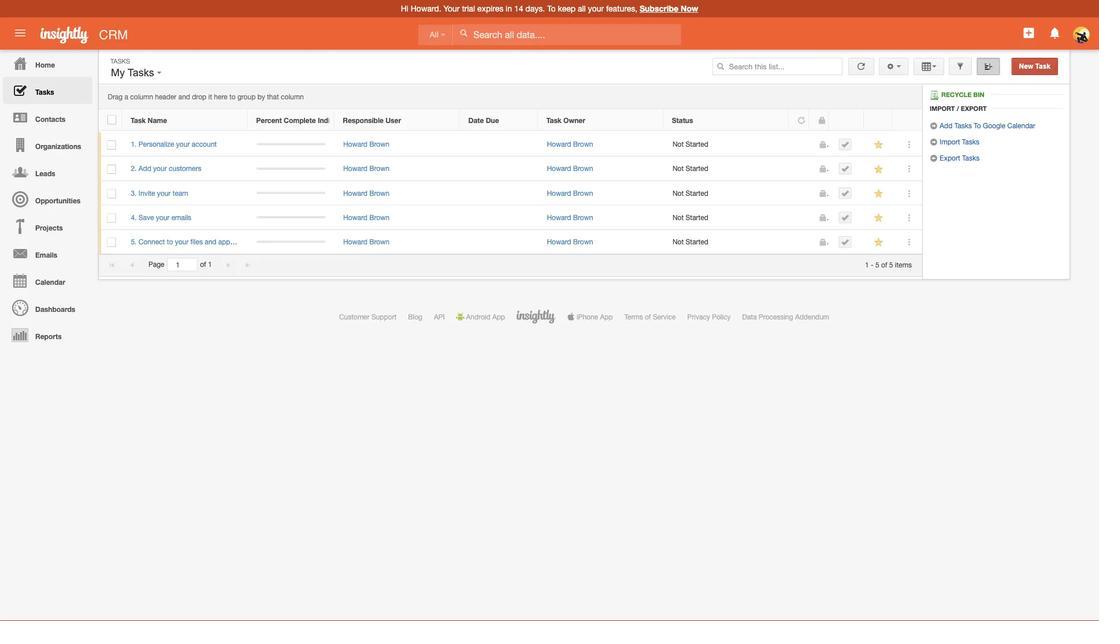 Task type: vqa. For each thing, say whether or not it's contained in the screenshot.
Total within the leads by status 15 total number of leads
no



Task type: describe. For each thing, give the bounding box(es) containing it.
search image
[[717, 62, 725, 71]]

my tasks
[[111, 67, 157, 79]]

group
[[238, 93, 256, 101]]

subscribe
[[640, 4, 679, 13]]

5. connect to your files and apps link
[[131, 238, 240, 246]]

mark this task complete image for 2. add your customers
[[841, 165, 849, 173]]

iphone app link
[[567, 313, 613, 321]]

a
[[125, 93, 128, 101]]

api
[[434, 313, 445, 321]]

not started for 4. save your emails
[[673, 213, 709, 221]]

all
[[578, 4, 586, 13]]

refresh list image
[[856, 62, 867, 70]]

tasks up "my"
[[110, 57, 130, 65]]

hi
[[401, 4, 409, 13]]

privacy policy
[[688, 313, 731, 321]]

blog
[[408, 313, 422, 321]]

tasks for export tasks
[[962, 154, 980, 162]]

customer support link
[[339, 313, 397, 321]]

iphone app
[[577, 313, 613, 321]]

not for 5. connect to your files and apps
[[673, 238, 684, 246]]

2 column from the left
[[281, 93, 304, 101]]

not for 2. add your customers
[[673, 165, 684, 173]]

account
[[192, 140, 217, 148]]

not started for 3. invite your team
[[673, 189, 709, 197]]

0 vertical spatial add
[[940, 121, 953, 129]]

tasks for add tasks to google calendar
[[955, 121, 972, 129]]

leads
[[35, 169, 55, 177]]

Search this list... text field
[[713, 58, 843, 75]]

not started cell for 1. personalize your account
[[664, 132, 790, 157]]

keep
[[558, 4, 576, 13]]

private task image for 1. personalize your account
[[819, 141, 827, 149]]

mark this task complete image for 4. save your emails
[[841, 214, 849, 222]]

howard.
[[411, 4, 441, 13]]

repeating task image
[[798, 116, 806, 125]]

4. save your emails
[[131, 213, 191, 221]]

private task image for 3. invite your team
[[819, 190, 827, 198]]

of 1
[[200, 261, 212, 269]]

import for import tasks
[[940, 138, 960, 146]]

import / export
[[930, 105, 987, 112]]

apps
[[218, 238, 234, 246]]

2. add your customers link
[[131, 165, 207, 173]]

import tasks link
[[930, 138, 980, 146]]

trial
[[462, 4, 475, 13]]

addendum
[[795, 313, 830, 321]]

terms of service link
[[624, 313, 676, 321]]

2. add your customers
[[131, 165, 201, 173]]

contacts link
[[3, 104, 92, 131]]

here
[[214, 93, 228, 101]]

to inside row
[[167, 238, 173, 246]]

leads link
[[3, 158, 92, 186]]

projects link
[[3, 213, 92, 240]]

api link
[[434, 313, 445, 321]]

tasks for import tasks
[[962, 138, 980, 146]]

5.
[[131, 238, 137, 246]]

android app link
[[456, 313, 505, 321]]

0 vertical spatial and
[[178, 93, 190, 101]]

14
[[514, 4, 523, 13]]

home link
[[3, 50, 92, 77]]

date due
[[468, 116, 499, 124]]

private task image for 4. save your emails
[[819, 214, 827, 222]]

android
[[466, 313, 490, 321]]

reports
[[35, 332, 62, 340]]

subscribe now link
[[640, 4, 698, 13]]

row containing 5. connect to your files and apps
[[99, 230, 923, 254]]

customer
[[339, 313, 370, 321]]

1 vertical spatial export
[[940, 154, 960, 162]]

new task
[[1019, 62, 1051, 70]]

google
[[983, 121, 1006, 129]]

privacy
[[688, 313, 710, 321]]

date
[[468, 116, 484, 124]]

3 press ctrl + space to group column header from the left
[[893, 109, 922, 131]]

row containing 3. invite your team
[[99, 181, 923, 206]]

tasks inside navigation
[[35, 88, 54, 96]]

organizations
[[35, 142, 81, 150]]

terms of service
[[624, 313, 676, 321]]

1. personalize your account link
[[131, 140, 223, 148]]

not started cell for 4. save your emails
[[664, 206, 790, 230]]

emails
[[171, 213, 191, 221]]

iphone
[[577, 313, 598, 321]]

my
[[111, 67, 125, 79]]

navigation containing home
[[0, 50, 92, 349]]

responsible
[[343, 116, 384, 124]]

status
[[672, 116, 693, 124]]

all
[[430, 30, 439, 39]]

terms
[[624, 313, 643, 321]]

processing
[[759, 313, 793, 321]]

due
[[486, 116, 499, 124]]

connect
[[139, 238, 165, 246]]

0 horizontal spatial of
[[200, 261, 206, 269]]

0 horizontal spatial to
[[547, 4, 556, 13]]

2 horizontal spatial of
[[882, 261, 888, 269]]

2 1 from the left
[[865, 261, 869, 269]]

1.
[[131, 140, 137, 148]]

task for task owner
[[547, 116, 562, 124]]

Search all data.... text field
[[453, 24, 681, 45]]

private task image for 5. connect to your files and apps
[[819, 238, 827, 246]]

export tasks
[[938, 154, 980, 162]]

tasks for my tasks
[[128, 67, 154, 79]]

3. invite your team
[[131, 189, 188, 197]]

my tasks button
[[108, 64, 165, 81]]

your for account
[[176, 140, 190, 148]]

mark this task complete image for 5. connect to your files and apps
[[841, 238, 849, 246]]

drop
[[192, 93, 206, 101]]

now
[[681, 4, 698, 13]]

not started cell for 5. connect to your files and apps
[[664, 230, 790, 254]]

not started cell for 3. invite your team
[[664, 181, 790, 206]]

by
[[258, 93, 265, 101]]

row containing task name
[[99, 109, 922, 131]]

not started for 2. add your customers
[[673, 165, 709, 173]]

following image for 1. personalize your account
[[874, 139, 885, 150]]

customers
[[169, 165, 201, 173]]

1 - 5 of 5 items
[[865, 261, 912, 269]]

add inside row group
[[139, 165, 151, 173]]

2 horizontal spatial task
[[1036, 62, 1051, 70]]

calendar link
[[3, 267, 92, 294]]

import tasks
[[938, 138, 980, 146]]

4. save your emails link
[[131, 213, 197, 221]]

not started for 5. connect to your files and apps
[[673, 238, 709, 246]]

mark this task complete image for 3. invite your team
[[841, 189, 849, 197]]

calendar inside 'link'
[[35, 278, 65, 286]]

all link
[[418, 25, 453, 45]]

privacy policy link
[[688, 313, 731, 321]]

export tasks link
[[930, 154, 980, 162]]

2 5 from the left
[[889, 261, 893, 269]]

not started for 1. personalize your account
[[673, 140, 709, 148]]

cog image
[[887, 62, 895, 71]]

following image for 5. connect to your files and apps
[[874, 237, 885, 248]]

started for 3. invite your team
[[686, 189, 709, 197]]

not for 1. personalize your account
[[673, 140, 684, 148]]



Task type: locate. For each thing, give the bounding box(es) containing it.
and left drop
[[178, 93, 190, 101]]

1 app from the left
[[492, 313, 505, 321]]

1 horizontal spatial column
[[281, 93, 304, 101]]

1 horizontal spatial 1
[[865, 261, 869, 269]]

tasks down import tasks
[[962, 154, 980, 162]]

row
[[99, 109, 922, 131], [99, 132, 923, 157], [99, 157, 923, 181], [99, 181, 923, 206], [99, 206, 923, 230], [99, 230, 923, 254]]

private task image
[[818, 116, 826, 125], [819, 141, 827, 149], [819, 190, 827, 198], [819, 214, 827, 222], [819, 238, 827, 246]]

1 horizontal spatial and
[[205, 238, 216, 246]]

5 left items
[[889, 261, 893, 269]]

indicator
[[318, 116, 347, 124]]

3 started from the top
[[686, 189, 709, 197]]

notifications image
[[1048, 26, 1062, 40]]

1 horizontal spatial add
[[940, 121, 953, 129]]

white image
[[460, 29, 468, 37]]

None checkbox
[[108, 115, 116, 125], [107, 165, 116, 174], [107, 214, 116, 223], [107, 238, 116, 247], [108, 115, 116, 125], [107, 165, 116, 174], [107, 214, 116, 223], [107, 238, 116, 247]]

0 vertical spatial export
[[961, 105, 987, 112]]

howard
[[343, 140, 368, 148], [547, 140, 571, 148], [343, 165, 368, 173], [547, 165, 571, 173], [343, 189, 368, 197], [547, 189, 571, 197], [343, 213, 368, 221], [547, 213, 571, 221], [343, 238, 368, 246], [547, 238, 571, 246]]

3 mark this task complete image from the top
[[841, 238, 849, 246]]

calendar
[[1008, 121, 1036, 129], [35, 278, 65, 286]]

5 started from the top
[[686, 238, 709, 246]]

5 not started from the top
[[673, 238, 709, 246]]

started for 1. personalize your account
[[686, 140, 709, 148]]

following image
[[874, 139, 885, 150], [874, 188, 885, 199], [874, 213, 885, 224], [874, 237, 885, 248]]

row containing 2. add your customers
[[99, 157, 923, 181]]

0 horizontal spatial 1
[[208, 261, 212, 269]]

data
[[743, 313, 757, 321]]

circle arrow right image up import tasks link
[[930, 122, 938, 130]]

5 not from the top
[[673, 238, 684, 246]]

following image for 3. invite your team
[[874, 188, 885, 199]]

0 horizontal spatial calendar
[[35, 278, 65, 286]]

hi howard. your trial expires in 14 days. to keep all your features, subscribe now
[[401, 4, 698, 13]]

tasks right "my"
[[128, 67, 154, 79]]

1 started from the top
[[686, 140, 709, 148]]

2 circle arrow right image from the top
[[930, 138, 938, 146]]

customer support
[[339, 313, 397, 321]]

0 vertical spatial mark this task complete image
[[841, 140, 849, 149]]

howard brown
[[343, 140, 390, 148], [547, 140, 593, 148], [343, 165, 390, 173], [547, 165, 593, 173], [343, 189, 390, 197], [547, 189, 593, 197], [343, 213, 390, 221], [547, 213, 593, 221], [343, 238, 390, 246], [547, 238, 593, 246]]

following image for 4. save your emails
[[874, 213, 885, 224]]

4 following image from the top
[[874, 237, 885, 248]]

2 not started cell from the top
[[664, 157, 790, 181]]

import
[[930, 105, 955, 112], [940, 138, 960, 146]]

1 vertical spatial circle arrow right image
[[930, 138, 938, 146]]

name
[[148, 116, 167, 124]]

reports link
[[3, 321, 92, 349]]

1 mark this task complete image from the top
[[841, 140, 849, 149]]

not started cell
[[664, 132, 790, 157], [664, 157, 790, 181], [664, 181, 790, 206], [664, 206, 790, 230], [664, 230, 790, 254]]

2 app from the left
[[600, 313, 613, 321]]

4.
[[131, 213, 137, 221]]

that
[[267, 93, 279, 101]]

1 not from the top
[[673, 140, 684, 148]]

task left owner
[[547, 116, 562, 124]]

1 horizontal spatial to
[[974, 121, 981, 129]]

press ctrl + space to group column header right repeating task image
[[829, 109, 864, 131]]

tasks up contacts link
[[35, 88, 54, 96]]

circle arrow right image up circle arrow left icon on the right top
[[930, 138, 938, 146]]

not for 4. save your emails
[[673, 213, 684, 221]]

of right terms
[[645, 313, 651, 321]]

your left team
[[157, 189, 171, 197]]

android app
[[466, 313, 505, 321]]

circle arrow left image
[[930, 154, 938, 162]]

calendar right google on the right top
[[1008, 121, 1036, 129]]

1 not started from the top
[[673, 140, 709, 148]]

policy
[[712, 313, 731, 321]]

1 following image from the top
[[874, 139, 885, 150]]

support
[[372, 313, 397, 321]]

2 following image from the top
[[874, 188, 885, 199]]

1 horizontal spatial task
[[547, 116, 562, 124]]

0 vertical spatial import
[[930, 105, 955, 112]]

1 horizontal spatial app
[[600, 313, 613, 321]]

started for 5. connect to your files and apps
[[686, 238, 709, 246]]

bin
[[974, 91, 985, 98]]

4 not started cell from the top
[[664, 206, 790, 230]]

1 horizontal spatial 5
[[889, 261, 893, 269]]

dashboards link
[[3, 294, 92, 321]]

row group
[[99, 132, 923, 254]]

page
[[149, 261, 164, 269]]

0 horizontal spatial column
[[130, 93, 153, 101]]

not for 3. invite your team
[[673, 189, 684, 197]]

task name
[[131, 116, 167, 124]]

4 not from the top
[[673, 213, 684, 221]]

2 mark this task complete image from the top
[[841, 214, 849, 222]]

1 horizontal spatial export
[[961, 105, 987, 112]]

add
[[940, 121, 953, 129], [139, 165, 151, 173]]

of right the -
[[882, 261, 888, 269]]

export
[[961, 105, 987, 112], [940, 154, 960, 162]]

2 started from the top
[[686, 165, 709, 173]]

circle arrow right image for add tasks to google calendar
[[930, 122, 938, 130]]

4 started from the top
[[686, 213, 709, 221]]

5
[[876, 261, 880, 269], [889, 261, 893, 269]]

percent complete indicator responsible user
[[256, 116, 401, 124]]

emails link
[[3, 240, 92, 267]]

app right android
[[492, 313, 505, 321]]

your for team
[[157, 189, 171, 197]]

-
[[871, 261, 874, 269]]

features,
[[606, 4, 638, 13]]

5 right the -
[[876, 261, 880, 269]]

2 vertical spatial mark this task complete image
[[841, 238, 849, 246]]

1 column from the left
[[130, 93, 153, 101]]

emails
[[35, 251, 57, 259]]

1 5 from the left
[[876, 261, 880, 269]]

1 press ctrl + space to group column header from the left
[[829, 109, 864, 131]]

your left files
[[175, 238, 189, 246]]

tasks down add tasks to google calendar link
[[962, 138, 980, 146]]

howard brown link
[[343, 140, 390, 148], [547, 140, 593, 148], [343, 165, 390, 173], [547, 165, 593, 173], [343, 189, 390, 197], [547, 189, 593, 197], [343, 213, 390, 221], [547, 213, 593, 221], [343, 238, 390, 246], [547, 238, 593, 246]]

1 horizontal spatial of
[[645, 313, 651, 321]]

2 mark this task complete image from the top
[[841, 189, 849, 197]]

tasks inside button
[[128, 67, 154, 79]]

task left name
[[131, 116, 146, 124]]

add tasks to google calendar link
[[930, 121, 1036, 130]]

to
[[229, 93, 236, 101], [167, 238, 173, 246]]

import for import / export
[[930, 105, 955, 112]]

in
[[506, 4, 512, 13]]

started for 2. add your customers
[[686, 165, 709, 173]]

files
[[190, 238, 203, 246]]

show list view filters image
[[957, 62, 965, 71]]

started
[[686, 140, 709, 148], [686, 165, 709, 173], [686, 189, 709, 197], [686, 213, 709, 221], [686, 238, 709, 246]]

opportunities
[[35, 197, 81, 205]]

owner
[[564, 116, 585, 124]]

2.
[[131, 165, 137, 173]]

1 mark this task complete image from the top
[[841, 165, 849, 173]]

personalize
[[139, 140, 174, 148]]

0 horizontal spatial to
[[167, 238, 173, 246]]

task owner
[[547, 116, 585, 124]]

export down bin
[[961, 105, 987, 112]]

it
[[208, 93, 212, 101]]

press ctrl + space to group column header
[[829, 109, 864, 131], [864, 109, 893, 131], [893, 109, 922, 131]]

drag a column header and drop it here to group by that column
[[108, 93, 304, 101]]

2 row from the top
[[99, 132, 923, 157]]

column right a
[[130, 93, 153, 101]]

None checkbox
[[107, 140, 116, 150], [107, 189, 116, 198], [107, 140, 116, 150], [107, 189, 116, 198]]

1 row from the top
[[99, 109, 922, 131]]

6 row from the top
[[99, 230, 923, 254]]

to left google on the right top
[[974, 121, 981, 129]]

to left keep
[[547, 4, 556, 13]]

organizations link
[[3, 131, 92, 158]]

1 horizontal spatial to
[[229, 93, 236, 101]]

1 circle arrow right image from the top
[[930, 122, 938, 130]]

of right 1 field
[[200, 261, 206, 269]]

calendar up dashboards link
[[35, 278, 65, 286]]

invite
[[139, 189, 155, 197]]

recycle bin
[[942, 91, 985, 98]]

to right here
[[229, 93, 236, 101]]

projects
[[35, 224, 63, 232]]

service
[[653, 313, 676, 321]]

export right circle arrow left icon on the right top
[[940, 154, 960, 162]]

4 not started from the top
[[673, 213, 709, 221]]

mark this task complete image for 1. personalize your account
[[841, 140, 849, 149]]

crm
[[99, 27, 128, 42]]

1 vertical spatial mark this task complete image
[[841, 214, 849, 222]]

task right new
[[1036, 62, 1051, 70]]

2 not started from the top
[[673, 165, 709, 173]]

1 right 1 field
[[208, 261, 212, 269]]

1 1 from the left
[[208, 261, 212, 269]]

0 horizontal spatial export
[[940, 154, 960, 162]]

0 horizontal spatial and
[[178, 93, 190, 101]]

1 vertical spatial calendar
[[35, 278, 65, 286]]

recycle
[[942, 91, 972, 98]]

0 horizontal spatial 5
[[876, 261, 880, 269]]

your right "all"
[[588, 4, 604, 13]]

to right connect
[[167, 238, 173, 246]]

1 vertical spatial import
[[940, 138, 960, 146]]

0 horizontal spatial task
[[131, 116, 146, 124]]

private task image
[[819, 165, 827, 173]]

0 horizontal spatial app
[[492, 313, 505, 321]]

press ctrl + space to group column header up following icon
[[864, 109, 893, 131]]

5 row from the top
[[99, 206, 923, 230]]

show sidebar image
[[985, 62, 993, 71]]

not started cell for 2. add your customers
[[664, 157, 790, 181]]

your for emails
[[156, 213, 170, 221]]

press ctrl + space to group column header left the /
[[893, 109, 922, 131]]

1 field
[[168, 259, 197, 271]]

app for android app
[[492, 313, 505, 321]]

team
[[173, 189, 188, 197]]

app right iphone
[[600, 313, 613, 321]]

opportunities link
[[3, 186, 92, 213]]

1 vertical spatial to
[[167, 238, 173, 246]]

your left account
[[176, 140, 190, 148]]

your up 3. invite your team
[[153, 165, 167, 173]]

new
[[1019, 62, 1034, 70]]

0 vertical spatial to
[[229, 93, 236, 101]]

navigation
[[0, 50, 92, 349]]

circle arrow right image for import tasks
[[930, 138, 938, 146]]

3 row from the top
[[99, 157, 923, 181]]

1 horizontal spatial calendar
[[1008, 121, 1036, 129]]

started for 4. save your emails
[[686, 213, 709, 221]]

tasks up import tasks
[[955, 121, 972, 129]]

mark this task complete image
[[841, 165, 849, 173], [841, 189, 849, 197]]

import left the /
[[930, 105, 955, 112]]

contacts
[[35, 115, 65, 123]]

circle arrow right image inside add tasks to google calendar link
[[930, 122, 938, 130]]

3 not from the top
[[673, 189, 684, 197]]

3 not started cell from the top
[[664, 181, 790, 206]]

tasks link
[[3, 77, 92, 104]]

add right 2.
[[139, 165, 151, 173]]

blog link
[[408, 313, 422, 321]]

percent
[[256, 116, 282, 124]]

import up the export tasks link
[[940, 138, 960, 146]]

your
[[588, 4, 604, 13], [176, 140, 190, 148], [153, 165, 167, 173], [157, 189, 171, 197], [156, 213, 170, 221], [175, 238, 189, 246]]

1 vertical spatial to
[[974, 121, 981, 129]]

header
[[155, 93, 176, 101]]

3 not started from the top
[[673, 189, 709, 197]]

days.
[[526, 4, 545, 13]]

your right save
[[156, 213, 170, 221]]

0 vertical spatial to
[[547, 4, 556, 13]]

1 vertical spatial add
[[139, 165, 151, 173]]

app for iphone app
[[600, 313, 613, 321]]

0 vertical spatial calendar
[[1008, 121, 1036, 129]]

1 not started cell from the top
[[664, 132, 790, 157]]

row group containing 1. personalize your account
[[99, 132, 923, 254]]

5. connect to your files and apps
[[131, 238, 234, 246]]

app
[[492, 313, 505, 321], [600, 313, 613, 321]]

cell
[[248, 132, 334, 157], [460, 132, 538, 157], [790, 132, 810, 157], [830, 132, 865, 157], [248, 157, 334, 181], [460, 157, 538, 181], [790, 157, 810, 181], [830, 157, 865, 181], [248, 181, 334, 206], [460, 181, 538, 206], [790, 181, 810, 206], [830, 181, 865, 206], [248, 206, 334, 230], [460, 206, 538, 230], [790, 206, 810, 230], [830, 206, 865, 230], [248, 230, 334, 254], [460, 230, 538, 254], [790, 230, 810, 254], [830, 230, 865, 254]]

0 vertical spatial mark this task complete image
[[841, 165, 849, 173]]

2 press ctrl + space to group column header from the left
[[864, 109, 893, 131]]

row containing 4. save your emails
[[99, 206, 923, 230]]

1 vertical spatial and
[[205, 238, 216, 246]]

5 not started cell from the top
[[664, 230, 790, 254]]

2 not from the top
[[673, 165, 684, 173]]

of
[[200, 261, 206, 269], [882, 261, 888, 269], [645, 313, 651, 321]]

and right files
[[205, 238, 216, 246]]

add up import tasks link
[[940, 121, 953, 129]]

4 row from the top
[[99, 181, 923, 206]]

3. invite your team link
[[131, 189, 194, 197]]

following image
[[874, 164, 885, 175]]

0 horizontal spatial add
[[139, 165, 151, 173]]

row containing 1. personalize your account
[[99, 132, 923, 157]]

/
[[957, 105, 959, 112]]

3 following image from the top
[[874, 213, 885, 224]]

0 vertical spatial circle arrow right image
[[930, 122, 938, 130]]

1 vertical spatial mark this task complete image
[[841, 189, 849, 197]]

your for customers
[[153, 165, 167, 173]]

task for task name
[[131, 116, 146, 124]]

column right that
[[281, 93, 304, 101]]

complete
[[284, 116, 316, 124]]

and inside row group
[[205, 238, 216, 246]]

circle arrow right image
[[930, 122, 938, 130], [930, 138, 938, 146]]

1 left the -
[[865, 261, 869, 269]]

mark this task complete image
[[841, 140, 849, 149], [841, 214, 849, 222], [841, 238, 849, 246]]

circle arrow right image inside import tasks link
[[930, 138, 938, 146]]



